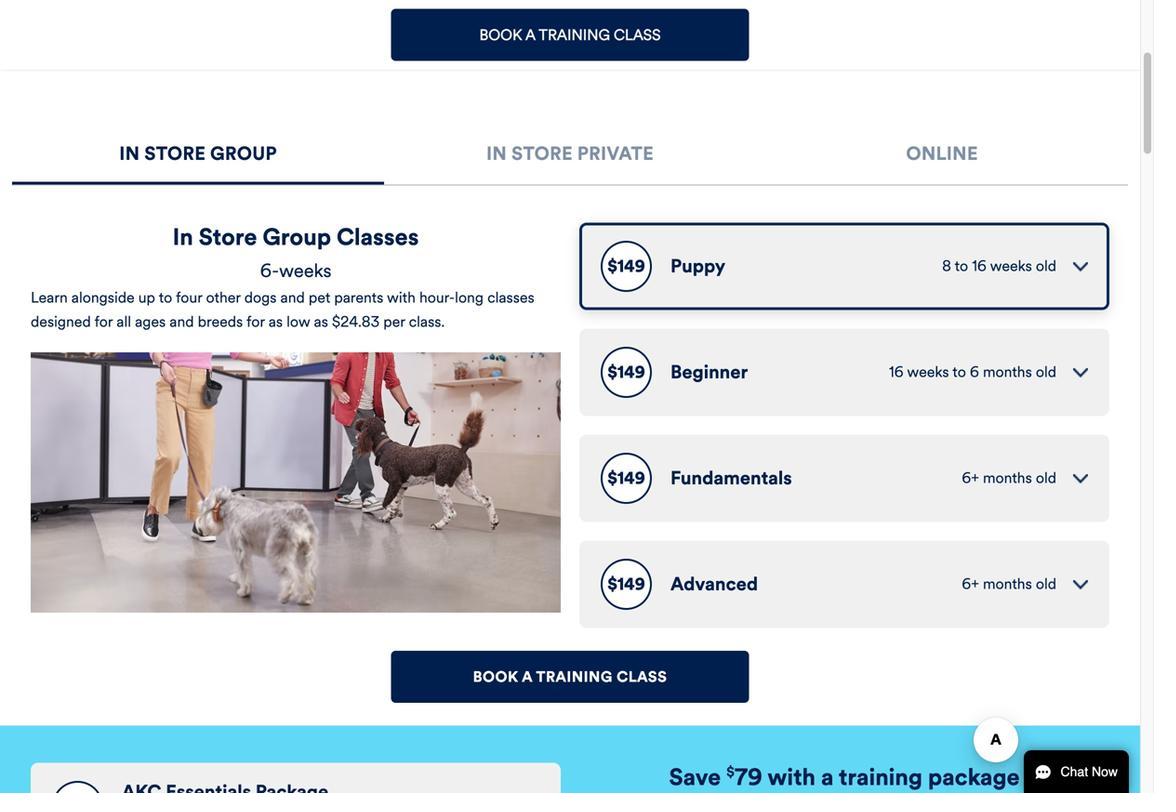 Task type: vqa. For each thing, say whether or not it's contained in the screenshot.
the middle their
no



Task type: locate. For each thing, give the bounding box(es) containing it.
2 horizontal spatial in
[[487, 142, 507, 165]]

a
[[526, 26, 536, 44], [522, 668, 533, 687]]

with inside in store group classes 6-weeks learn alongside up to four other dogs and pet parents with hour-long classes designed for all ages and breeds for as low as $24.83 per class.
[[387, 289, 416, 307]]

in
[[119, 142, 140, 165], [487, 142, 507, 165], [173, 223, 193, 252]]

in inside button
[[487, 142, 507, 165]]

code
[[582, 1, 620, 19]]

classes
[[333, 1, 386, 19], [337, 223, 419, 252]]

0 vertical spatial training
[[539, 26, 610, 44]]

off
[[269, 1, 298, 19]]

2 for from the left
[[247, 312, 265, 331]]

up
[[138, 289, 155, 307]]

group inside button
[[210, 142, 277, 165]]

store for in store group
[[144, 142, 206, 165]]

1 horizontal spatial as
[[314, 312, 328, 331]]

0 horizontal spatial with
[[387, 289, 416, 307]]

classes for dog
[[333, 1, 386, 19]]

tabs tab list
[[12, 126, 1129, 186]]

$30 off dog classes and packages until 2/3/24. code thirty. excludes private lesson 101.
[[237, 1, 877, 19]]

1 vertical spatial group
[[263, 223, 331, 252]]

a inside in store group tab panel
[[522, 668, 533, 687]]

classes inside in store group classes 6-weeks learn alongside up to four other dogs and pet parents with hour-long classes designed for all ages and breeds for as low as $24.83 per class.
[[337, 223, 419, 252]]

1 vertical spatial a
[[522, 668, 533, 687]]

a for book a training class link in the in store group tab panel
[[522, 668, 533, 687]]

hour-
[[420, 289, 455, 307]]

and down four
[[170, 312, 194, 331]]

online
[[907, 142, 978, 165]]

store inside in store group classes 6-weeks learn alongside up to four other dogs and pet parents with hour-long classes designed for all ages and breeds for as low as $24.83 per class.
[[199, 223, 257, 252]]

1 vertical spatial training
[[536, 668, 613, 687]]

1 horizontal spatial and
[[281, 289, 305, 307]]

1 vertical spatial book a training class
[[473, 668, 667, 687]]

with
[[387, 289, 416, 307], [768, 763, 816, 792]]

with up per
[[387, 289, 416, 307]]

1 vertical spatial book a training class link
[[391, 651, 749, 703]]

with left "a"
[[768, 763, 816, 792]]

79
[[735, 763, 763, 792]]

book a training class link
[[391, 9, 749, 61], [391, 651, 749, 703]]

group inside in store group classes 6-weeks learn alongside up to four other dogs and pet parents with hour-long classes designed for all ages and breeds for as low as $24.83 per class.
[[263, 223, 331, 252]]

training inside in store group tab panel
[[536, 668, 613, 687]]

for left all
[[95, 312, 113, 331]]

1 book a training class link from the top
[[391, 9, 749, 61]]

group for in store group classes 6-weeks learn alongside up to four other dogs and pet parents with hour-long classes designed for all ages and breeds for as low as $24.83 per class.
[[263, 223, 331, 252]]

0 vertical spatial book a training class
[[480, 26, 661, 44]]

2 book a training class link from the top
[[391, 651, 749, 703]]

learn
[[31, 289, 68, 307]]

0 vertical spatial and
[[389, 1, 415, 19]]

store inside button
[[144, 142, 206, 165]]

0 horizontal spatial and
[[170, 312, 194, 331]]

1 vertical spatial book
[[473, 668, 519, 687]]

private inside button
[[578, 142, 654, 165]]

and left packages
[[389, 1, 415, 19]]

classes
[[488, 289, 535, 307]]

0 vertical spatial a
[[526, 26, 536, 44]]

1 vertical spatial classes
[[337, 223, 419, 252]]

for down the dogs
[[247, 312, 265, 331]]

1 horizontal spatial private
[[748, 1, 796, 19]]

1 vertical spatial private
[[578, 142, 654, 165]]

per
[[384, 312, 405, 331]]

0 vertical spatial with
[[387, 289, 416, 307]]

in store group
[[119, 142, 277, 165]]

book a training class
[[480, 26, 661, 44], [473, 668, 667, 687]]

in inside button
[[119, 142, 140, 165]]

breeds
[[198, 312, 243, 331]]

1 horizontal spatial in
[[173, 223, 193, 252]]

and
[[389, 1, 415, 19], [281, 289, 305, 307], [170, 312, 194, 331]]

class
[[614, 26, 661, 44], [617, 668, 667, 687]]

book a training class inside in store group tab panel
[[473, 668, 667, 687]]

classes right dog
[[333, 1, 386, 19]]

1 as from the left
[[269, 312, 283, 331]]

training
[[539, 26, 610, 44], [536, 668, 613, 687]]

0 vertical spatial group
[[210, 142, 277, 165]]

6-
[[260, 260, 279, 283]]

store inside button
[[512, 142, 573, 165]]

$30 off dog classes and packages until 2/3/24. code thirty. excludes private lesson 101. link
[[237, 1, 877, 19]]

group
[[210, 142, 277, 165], [263, 223, 331, 252]]

2 horizontal spatial and
[[389, 1, 415, 19]]

1 horizontal spatial for
[[247, 312, 265, 331]]

class.
[[409, 312, 445, 331]]

in store private
[[487, 142, 654, 165]]

in inside in store group classes 6-weeks learn alongside up to four other dogs and pet parents with hour-long classes designed for all ages and breeds for as low as $24.83 per class.
[[173, 223, 193, 252]]

0 horizontal spatial as
[[269, 312, 283, 331]]

store
[[144, 142, 206, 165], [512, 142, 573, 165], [199, 223, 257, 252]]

0 vertical spatial book a training class link
[[391, 9, 749, 61]]

0 horizontal spatial for
[[95, 312, 113, 331]]

as
[[269, 312, 283, 331], [314, 312, 328, 331]]

until
[[488, 1, 519, 19]]

training for book a training class link in the in store group tab panel
[[536, 668, 613, 687]]

$30
[[237, 1, 265, 19]]

classes for group
[[337, 223, 419, 252]]

0 horizontal spatial private
[[578, 142, 654, 165]]

as right low
[[314, 312, 328, 331]]

alongside
[[71, 289, 135, 307]]

1 vertical spatial class
[[617, 668, 667, 687]]

0 vertical spatial book
[[480, 26, 522, 44]]

as left low
[[269, 312, 283, 331]]

and up low
[[281, 289, 305, 307]]

for
[[95, 312, 113, 331], [247, 312, 265, 331]]

0 vertical spatial classes
[[333, 1, 386, 19]]

book a training class link inside in store group tab panel
[[391, 651, 749, 703]]

private
[[748, 1, 796, 19], [578, 142, 654, 165]]

1 vertical spatial with
[[768, 763, 816, 792]]

classes up parents
[[337, 223, 419, 252]]

0 horizontal spatial in
[[119, 142, 140, 165]]

book
[[480, 26, 522, 44], [473, 668, 519, 687]]

1 for from the left
[[95, 312, 113, 331]]

parents
[[334, 289, 384, 307]]

lesson
[[800, 1, 848, 19]]

in store group classes 6-weeks learn alongside up to four other dogs and pet parents with hour-long classes designed for all ages and breeds for as low as $24.83 per class.
[[31, 223, 535, 331]]



Task type: describe. For each thing, give the bounding box(es) containing it.
excludes
[[682, 1, 744, 19]]

1 vertical spatial and
[[281, 289, 305, 307]]

a
[[822, 763, 834, 792]]

save $ 79 with a training package
[[669, 763, 1020, 792]]

$24.83
[[332, 312, 380, 331]]

weeks
[[279, 260, 332, 283]]

0 vertical spatial class
[[614, 26, 661, 44]]

training for first book a training class link from the top of the page
[[539, 26, 610, 44]]

in for in store private
[[487, 142, 507, 165]]

2 as from the left
[[314, 312, 328, 331]]

thirty.
[[623, 1, 679, 19]]

group for in store group
[[210, 142, 277, 165]]

2 vertical spatial and
[[170, 312, 194, 331]]

pet
[[309, 289, 331, 307]]

in store private button
[[384, 126, 756, 185]]

to
[[159, 289, 172, 307]]

dog
[[301, 1, 330, 19]]

store for in store private
[[512, 142, 573, 165]]

dogs
[[244, 289, 277, 307]]

four
[[176, 289, 202, 307]]

packages
[[419, 1, 484, 19]]

in store group tab panel
[[0, 223, 1141, 794]]

class inside in store group tab panel
[[617, 668, 667, 687]]

101.
[[851, 1, 877, 19]]

in for in store group
[[119, 142, 140, 165]]

package
[[928, 763, 1020, 792]]

$
[[727, 764, 735, 781]]

long
[[455, 289, 484, 307]]

2/3/24.
[[522, 1, 578, 19]]

ages
[[135, 312, 166, 331]]

designed
[[31, 312, 91, 331]]

store for in store group classes 6-weeks learn alongside up to four other dogs and pet parents with hour-long classes designed for all ages and breeds for as low as $24.83 per class.
[[199, 223, 257, 252]]

book inside in store group tab panel
[[473, 668, 519, 687]]

all
[[117, 312, 131, 331]]

low
[[287, 312, 310, 331]]

online button
[[756, 126, 1129, 185]]

in store group button
[[12, 126, 384, 185]]

book a training class for first book a training class link from the top of the page
[[480, 26, 661, 44]]

0 vertical spatial private
[[748, 1, 796, 19]]

a for first book a training class link from the top of the page
[[526, 26, 536, 44]]

book a training class for book a training class link in the in store group tab panel
[[473, 668, 667, 687]]

other
[[206, 289, 241, 307]]

1 horizontal spatial with
[[768, 763, 816, 792]]

save
[[669, 763, 721, 792]]

training
[[839, 763, 923, 792]]



